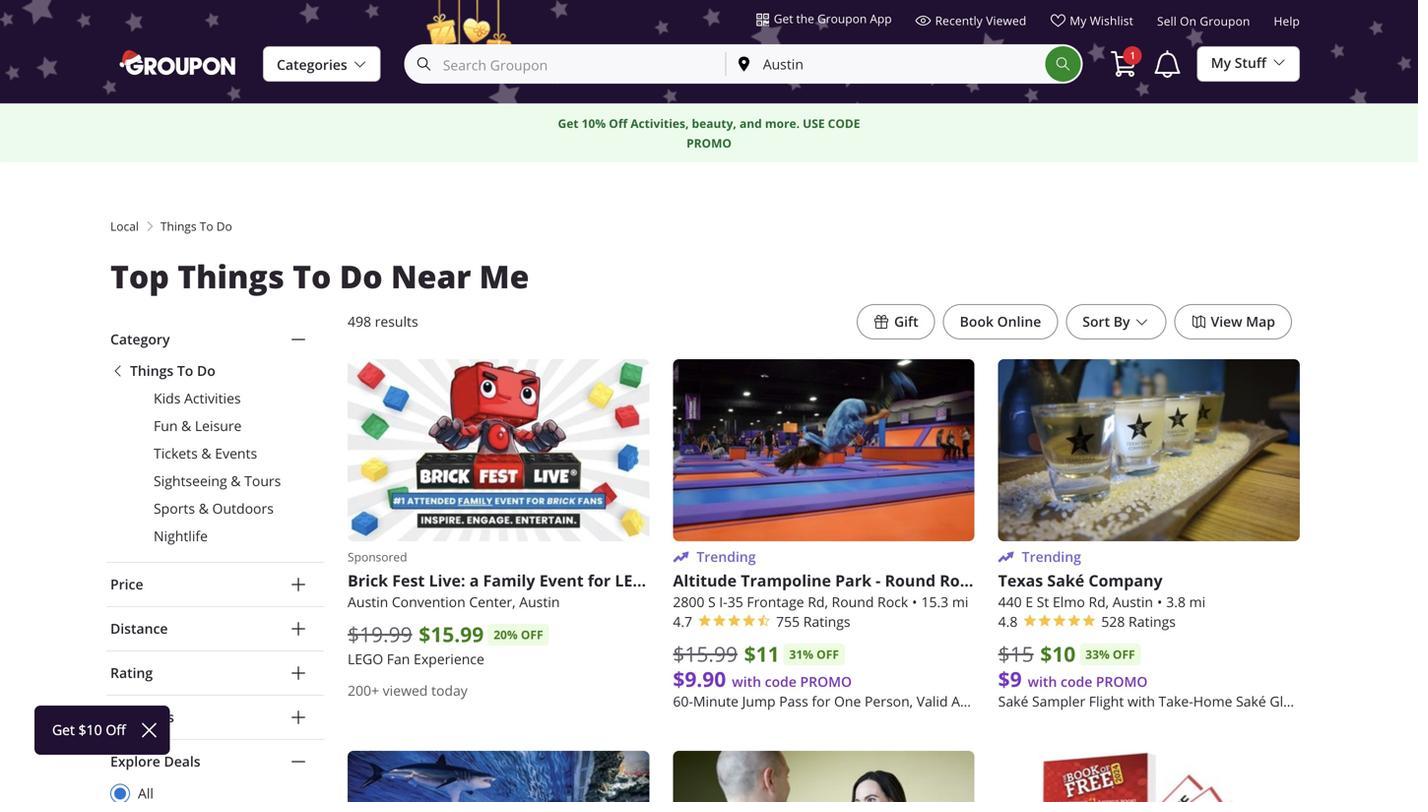 Task type: locate. For each thing, give the bounding box(es) containing it.
promo down 31%
[[800, 673, 852, 692]]

0 vertical spatial things
[[160, 219, 197, 234]]

with up "sampler"
[[1028, 673, 1057, 692]]

groupon right on
[[1200, 13, 1250, 29]]

2800
[[673, 594, 705, 612]]

& left tours
[[231, 472, 241, 490]]

2 code from the left
[[1061, 673, 1093, 692]]

get the groupon app
[[774, 11, 892, 27]]

search groupon search field up and
[[405, 44, 1083, 84]]

code
[[765, 673, 797, 692], [1061, 673, 1093, 692]]

rock up 15.3
[[940, 570, 978, 592]]

things to do
[[160, 219, 232, 234], [130, 362, 215, 380]]

3 austin from the left
[[1113, 594, 1153, 612]]

1 horizontal spatial for
[[812, 693, 831, 711]]

my
[[1070, 13, 1087, 29], [1211, 54, 1231, 72]]

things right local
[[160, 219, 197, 234]]

1 horizontal spatial with
[[1028, 673, 1057, 692]]

0 vertical spatial round
[[885, 570, 936, 592]]

2 vertical spatial to
[[177, 362, 193, 380]]

ratings for $11
[[803, 613, 851, 632]]

live:
[[429, 570, 465, 592]]

fest
[[392, 570, 425, 592]]

1 horizontal spatial to
[[200, 219, 213, 234]]

ratings down 3.8
[[1129, 613, 1176, 632]]

groupon right the the
[[817, 11, 867, 27]]

things to do right local
[[160, 219, 232, 234]]

minute
[[693, 693, 739, 711]]

1
[[1130, 49, 1136, 62]]

1 horizontal spatial mi
[[1189, 594, 1206, 612]]

book online button
[[943, 304, 1058, 340]]

do inside breadcrumbs element
[[216, 219, 232, 234]]

1 vertical spatial my
[[1211, 54, 1231, 72]]

0 horizontal spatial with
[[732, 673, 761, 692]]

1 • from the left
[[912, 594, 917, 612]]

groupon for the
[[817, 11, 867, 27]]

0 horizontal spatial to
[[177, 362, 193, 380]]

1 vertical spatial get
[[558, 115, 579, 132]]

sell
[[1157, 13, 1177, 29]]

ratings
[[803, 613, 851, 632], [1129, 613, 1176, 632]]

things up the category dropdown button
[[177, 255, 284, 298]]

1 vertical spatial rock
[[878, 594, 908, 612]]

1 vertical spatial things
[[177, 255, 284, 298]]

• left 15.3
[[912, 594, 917, 612]]

off for $15.99
[[521, 627, 543, 644]]

0 vertical spatial things to do
[[160, 219, 232, 234]]

tickets
[[154, 445, 198, 463]]

2 austin from the left
[[519, 594, 560, 612]]

view
[[1211, 313, 1243, 331]]

1 mi from the left
[[952, 594, 969, 612]]

one
[[834, 693, 861, 711], [1330, 693, 1357, 711]]

on
[[1180, 13, 1197, 29]]

promo down beauty,
[[687, 135, 732, 152]]

0 vertical spatial do
[[216, 219, 232, 234]]

get left 10%
[[558, 115, 579, 132]]

off right 33%
[[1113, 647, 1135, 664]]

any
[[952, 693, 976, 711]]

2 vertical spatial things
[[130, 362, 174, 380]]

things up kids
[[130, 362, 174, 380]]

saké left glass
[[1236, 693, 1266, 711]]

off right 31%
[[817, 647, 839, 664]]

2 horizontal spatial for
[[1308, 693, 1327, 711]]

groupon
[[817, 11, 867, 27], [1200, 13, 1250, 29]]

1 horizontal spatial •
[[1157, 594, 1162, 612]]

for right glass
[[1308, 693, 1327, 711]]

for right event
[[588, 570, 611, 592]]

0 horizontal spatial for
[[588, 570, 611, 592]]

app
[[870, 11, 892, 27]]

1 horizontal spatial trending
[[1022, 548, 1081, 567]]

gift
[[894, 313, 919, 331]]

$15.99 inside $19.99 $15.99 20% off lego fan experience
[[419, 621, 484, 649]]

sort by button
[[1066, 304, 1167, 340]]

off
[[609, 115, 628, 132]]

•
[[912, 594, 917, 612], [1157, 594, 1162, 612]]

to inside breadcrumbs element
[[200, 219, 213, 234]]

440
[[998, 594, 1022, 612]]

to
[[200, 219, 213, 234], [293, 255, 331, 298], [177, 362, 193, 380]]

a
[[470, 570, 479, 592]]

2 mi from the left
[[1189, 594, 1206, 612]]

2 ratings from the left
[[1129, 613, 1176, 632]]

with inside the $15.99 $11 31% off $9.90 with code promo 60-minute jump pass for one person, valid any day
[[732, 673, 761, 692]]

rating button
[[106, 652, 324, 695]]

2 one from the left
[[1330, 693, 1357, 711]]

sponsored
[[348, 550, 407, 566]]

2 rd, from the left
[[1089, 594, 1109, 612]]

1 austin from the left
[[348, 594, 388, 612]]

0 horizontal spatial one
[[834, 693, 861, 711]]

groupon for on
[[1200, 13, 1250, 29]]

498
[[348, 313, 371, 331]]

rd,
[[808, 594, 828, 612], [1089, 594, 1109, 612]]

saké
[[1047, 570, 1085, 592], [998, 693, 1029, 711], [1236, 693, 1266, 711]]

• inside "altitude trampoline park - round rock 2800 s i-35 frontage rd, round rock • 15.3 mi"
[[912, 594, 917, 612]]

recently viewed
[[935, 13, 1027, 29]]

& right fun at the left bottom of page
[[181, 417, 191, 435]]

one inside the $15.99 $11 31% off $9.90 with code promo 60-minute jump pass for one person, valid any day
[[834, 693, 861, 711]]

my for my wishlist
[[1070, 13, 1087, 29]]

1 link
[[1109, 46, 1142, 82]]

my inside "button"
[[1211, 54, 1231, 72]]

1 vertical spatial things to do
[[130, 362, 215, 380]]

$15.99
[[419, 621, 484, 649], [673, 641, 738, 668]]

promo
[[687, 135, 732, 152], [800, 673, 852, 692], [1096, 673, 1148, 692]]

breadcrumbs element
[[106, 218, 1312, 235]]

1 horizontal spatial code
[[1061, 673, 1093, 692]]

$15.99 $11 31% off $9.90 with code promo 60-minute jump pass for one person, valid any day
[[673, 640, 1004, 711]]

code inside $15 $10 33% off $9 with code promo saké sampler flight with take-home saké glass for one
[[1061, 673, 1093, 692]]

wishlist
[[1090, 13, 1134, 29]]

viewed
[[986, 13, 1027, 29]]

day
[[979, 693, 1004, 711]]

1 horizontal spatial rock
[[940, 570, 978, 592]]

1 horizontal spatial rd,
[[1089, 594, 1109, 612]]

1 horizontal spatial one
[[1330, 693, 1357, 711]]

mi right 3.8
[[1189, 594, 1206, 612]]

one right glass
[[1330, 693, 1357, 711]]

lego left fans
[[615, 570, 657, 592]]

1 one from the left
[[834, 693, 861, 711]]

trending up texas
[[1022, 548, 1081, 567]]

me
[[479, 255, 529, 298]]

mi right 15.3
[[952, 594, 969, 612]]

my left wishlist
[[1070, 13, 1087, 29]]

get inside button
[[774, 11, 793, 27]]

1 horizontal spatial $15.99
[[673, 641, 738, 668]]

sightseeing & tours link
[[110, 472, 324, 491]]

elmo
[[1053, 594, 1085, 612]]

rd, inside "altitude trampoline park - round rock 2800 s i-35 frontage rd, round rock • 15.3 mi"
[[808, 594, 828, 612]]

$11
[[744, 640, 780, 669]]

1 rd, from the left
[[808, 594, 828, 612]]

& right sports
[[199, 500, 209, 518]]

promo up "flight"
[[1096, 673, 1148, 692]]

0 horizontal spatial promo
[[687, 135, 732, 152]]

498 results
[[348, 313, 418, 331]]

fun & leisure link
[[110, 417, 324, 436]]

1 horizontal spatial lego
[[615, 570, 657, 592]]

off for $10
[[1113, 647, 1135, 664]]

• left 3.8
[[1157, 594, 1162, 612]]

1 horizontal spatial groupon
[[1200, 13, 1250, 29]]

code inside the $15.99 $11 31% off $9.90 with code promo 60-minute jump pass for one person, valid any day
[[765, 673, 797, 692]]

0 horizontal spatial off
[[521, 627, 543, 644]]

1 ratings from the left
[[803, 613, 851, 632]]

promo inside get 10% off activities, beauty, and more. use code promo
[[687, 135, 732, 152]]

1 horizontal spatial austin
[[519, 594, 560, 612]]

1 horizontal spatial my
[[1211, 54, 1231, 72]]

$15.99 down 4.7
[[673, 641, 738, 668]]

0 horizontal spatial rd,
[[808, 594, 828, 612]]

sort
[[1083, 313, 1110, 331]]

1 horizontal spatial ratings
[[1129, 613, 1176, 632]]

take-
[[1159, 693, 1194, 711]]

for inside $15 $10 33% off $9 with code promo saké sampler flight with take-home saké glass for one
[[1308, 693, 1327, 711]]

local link
[[110, 218, 139, 235]]

1 horizontal spatial promo
[[800, 673, 852, 692]]

sell on groupon link
[[1157, 13, 1250, 36]]

with for $11
[[732, 673, 761, 692]]

2 horizontal spatial to
[[293, 255, 331, 298]]

0 horizontal spatial mi
[[952, 594, 969, 612]]

1 horizontal spatial get
[[774, 11, 793, 27]]

code up the pass on the right bottom
[[765, 673, 797, 692]]

ratings down "altitude trampoline park - round rock 2800 s i-35 frontage rd, round rock • 15.3 mi"
[[803, 613, 851, 632]]

get left the the
[[774, 11, 793, 27]]

2 trending from the left
[[1022, 548, 1081, 567]]

the
[[796, 11, 814, 27]]

0 horizontal spatial trending
[[697, 548, 756, 567]]

view map button
[[1175, 304, 1292, 340]]

promo inside $15 $10 33% off $9 with code promo saké sampler flight with take-home saké glass for one
[[1096, 673, 1148, 692]]

2 vertical spatial do
[[197, 362, 215, 380]]

code up "sampler"
[[1061, 673, 1093, 692]]

round right -
[[885, 570, 936, 592]]

get inside get 10% off activities, beauty, and more. use code promo
[[558, 115, 579, 132]]

1 vertical spatial lego
[[348, 651, 383, 669]]

flight
[[1089, 693, 1124, 711]]

my left stuff
[[1211, 54, 1231, 72]]

things to do up kids
[[130, 362, 215, 380]]

0 horizontal spatial $15.99
[[419, 621, 484, 649]]

with left take- at the bottom right of the page
[[1128, 693, 1155, 711]]

4.7
[[673, 613, 692, 632]]

trending up the altitude
[[697, 548, 756, 567]]

do
[[216, 219, 232, 234], [340, 255, 383, 298], [197, 362, 215, 380]]

category list
[[110, 361, 324, 547]]

$9.90
[[673, 666, 726, 694]]

0 horizontal spatial •
[[912, 594, 917, 612]]

1 trending from the left
[[697, 548, 756, 567]]

promo inside the $15.99 $11 31% off $9.90 with code promo 60-minute jump pass for one person, valid any day
[[800, 673, 852, 692]]

0 horizontal spatial lego
[[348, 651, 383, 669]]

off right "20%" on the bottom left
[[521, 627, 543, 644]]

528
[[1102, 613, 1125, 632]]

saké up elmo
[[1047, 570, 1085, 592]]

2 horizontal spatial austin
[[1113, 594, 1153, 612]]

austin down event
[[519, 594, 560, 612]]

0 horizontal spatial get
[[558, 115, 579, 132]]

brick
[[348, 570, 388, 592]]

altitude trampoline park - round rock 2800 s i-35 frontage rd, round rock • 15.3 mi
[[673, 570, 978, 612]]

1 vertical spatial to
[[293, 255, 331, 298]]

$19.99
[[348, 621, 412, 649]]

for right the pass on the right bottom
[[812, 693, 831, 711]]

2 horizontal spatial promo
[[1096, 673, 1148, 692]]

activities
[[184, 390, 241, 408]]

saké inside "texas saké company 440 e st elmo rd, austin • 3.8 mi"
[[1047, 570, 1085, 592]]

0 vertical spatial lego
[[615, 570, 657, 592]]

family
[[483, 570, 535, 592]]

1 vertical spatial round
[[832, 594, 874, 612]]

explore deals
[[110, 753, 201, 771]]

categories
[[277, 56, 347, 74]]

Austin search field
[[727, 46, 1046, 82]]

austin
[[348, 594, 388, 612], [519, 594, 560, 612], [1113, 594, 1153, 612]]

price button
[[106, 563, 324, 607]]

one left person,
[[834, 693, 861, 711]]

0 horizontal spatial do
[[197, 362, 215, 380]]

Search Groupon search field
[[405, 44, 1083, 84], [407, 46, 726, 82]]

more.
[[765, 115, 800, 132]]

get for get 10% off activities, beauty, and more. use code promo
[[558, 115, 579, 132]]

• inside "texas saké company 440 e st elmo rd, austin • 3.8 mi"
[[1157, 594, 1162, 612]]

with up jump
[[732, 673, 761, 692]]

round
[[885, 570, 936, 592], [832, 594, 874, 612]]

book online
[[960, 313, 1041, 331]]

promo for $10
[[1096, 673, 1148, 692]]

rd, up the 755 ratings
[[808, 594, 828, 612]]

0 horizontal spatial ratings
[[803, 613, 851, 632]]

round down park
[[832, 594, 874, 612]]

lego down $19.99 on the bottom left of the page
[[348, 651, 383, 669]]

1 vertical spatial do
[[340, 255, 383, 298]]

2 • from the left
[[1157, 594, 1162, 612]]

1 horizontal spatial saké
[[1047, 570, 1085, 592]]

outdoors
[[212, 500, 274, 518]]

0 horizontal spatial my
[[1070, 13, 1087, 29]]

do inside category list
[[197, 362, 215, 380]]

off inside the $15.99 $11 31% off $9.90 with code promo 60-minute jump pass for one person, valid any day
[[817, 647, 839, 664]]

$15.99 up experience
[[419, 621, 484, 649]]

1 code from the left
[[765, 673, 797, 692]]

4.8
[[998, 613, 1018, 632]]

755
[[776, 613, 800, 632]]

top
[[110, 255, 169, 298]]

1 horizontal spatial do
[[216, 219, 232, 234]]

&
[[181, 417, 191, 435], [201, 445, 211, 463], [231, 472, 241, 490], [199, 500, 209, 518]]

0 horizontal spatial code
[[765, 673, 797, 692]]

austin down brick
[[348, 594, 388, 612]]

0 horizontal spatial austin
[[348, 594, 388, 612]]

0 horizontal spatial groupon
[[817, 11, 867, 27]]

0 vertical spatial get
[[774, 11, 793, 27]]

lego
[[615, 570, 657, 592], [348, 651, 383, 669]]

2 horizontal spatial off
[[1113, 647, 1135, 664]]

$15 $10 33% off $9 with code promo saké sampler flight with take-home saké glass for one
[[998, 640, 1357, 711]]

groupon inside button
[[817, 11, 867, 27]]

1 horizontal spatial off
[[817, 647, 839, 664]]

0 vertical spatial to
[[200, 219, 213, 234]]

austin up 528 ratings
[[1113, 594, 1153, 612]]

get the groupon app button
[[756, 10, 892, 28]]

rock down -
[[878, 594, 908, 612]]

off inside $19.99 $15.99 20% off lego fan experience
[[521, 627, 543, 644]]

saké left "sampler"
[[998, 693, 1029, 711]]

0 vertical spatial my
[[1070, 13, 1087, 29]]

rock
[[940, 570, 978, 592], [878, 594, 908, 612]]

rd, up the 528
[[1089, 594, 1109, 612]]

off inside $15 $10 33% off $9 with code promo saké sampler flight with take-home saké glass for one
[[1113, 647, 1135, 664]]



Task type: describe. For each thing, give the bounding box(es) containing it.
my wishlist
[[1070, 13, 1134, 29]]

st
[[1037, 594, 1049, 612]]

park
[[835, 570, 872, 592]]

for inside sponsored brick fest live: a family event for lego fans austin convention center, austin
[[588, 570, 611, 592]]

things to do inside breadcrumbs element
[[160, 219, 232, 234]]

gift button
[[857, 304, 935, 340]]

frontage
[[747, 594, 804, 612]]

sampler
[[1032, 693, 1086, 711]]

my stuff button
[[1197, 45, 1300, 82]]

notifications inbox image
[[1152, 48, 1184, 80]]

event
[[539, 570, 584, 592]]

2 horizontal spatial with
[[1128, 693, 1155, 711]]

fans
[[661, 570, 697, 592]]

map
[[1246, 313, 1275, 331]]

s
[[708, 594, 716, 612]]

sell on groupon
[[1157, 13, 1250, 29]]

use
[[803, 115, 825, 132]]

book
[[960, 313, 994, 331]]

755 ratings
[[776, 613, 851, 632]]

valid
[[917, 693, 948, 711]]

events
[[215, 445, 257, 463]]

things inside category list
[[130, 362, 174, 380]]

-
[[876, 570, 881, 592]]

tickets & events link
[[110, 444, 324, 464]]

top things to do near me
[[110, 255, 529, 298]]

nightlife
[[154, 527, 208, 546]]

$15.99 inside the $15.99 $11 31% off $9.90 with code promo 60-minute jump pass for one person, valid any day
[[673, 641, 738, 668]]

search groupon search field up 10%
[[407, 46, 726, 82]]

lego inside $19.99 $15.99 20% off lego fan experience
[[348, 651, 383, 669]]

one inside $15 $10 33% off $9 with code promo saké sampler flight with take-home saké glass for one
[[1330, 693, 1357, 711]]

200+
[[348, 682, 379, 700]]

my for my stuff
[[1211, 54, 1231, 72]]

kids
[[154, 390, 181, 408]]

stuff
[[1235, 54, 1267, 72]]

rd, inside "texas saké company 440 e st elmo rd, austin • 3.8 mi"
[[1089, 594, 1109, 612]]

i-
[[719, 594, 728, 612]]

3.8
[[1166, 594, 1186, 612]]

results
[[375, 313, 418, 331]]

trending for $11
[[697, 548, 756, 567]]

1 horizontal spatial round
[[885, 570, 936, 592]]

$9
[[998, 666, 1022, 694]]

$15
[[998, 641, 1034, 668]]

trending for $10
[[1022, 548, 1081, 567]]

glass
[[1270, 693, 1304, 711]]

sports
[[154, 500, 195, 518]]

by
[[1114, 313, 1130, 331]]

$19.99 $15.99 20% off lego fan experience
[[348, 621, 543, 669]]

code
[[828, 115, 860, 132]]

code for $10
[[1061, 673, 1093, 692]]

texas saké company 440 e st elmo rd, austin • 3.8 mi
[[998, 570, 1206, 612]]

0 horizontal spatial round
[[832, 594, 874, 612]]

33%
[[1086, 647, 1110, 664]]

code for $11
[[765, 673, 797, 692]]

1 unread items element
[[1123, 46, 1142, 65]]

recently viewed link
[[916, 13, 1027, 36]]

leisure
[[195, 417, 242, 435]]

sports & outdoors link
[[110, 499, 324, 519]]

& down fun & leisure link
[[201, 445, 211, 463]]

view map
[[1211, 313, 1275, 331]]

things to do inside category list
[[130, 362, 215, 380]]

recently
[[935, 13, 983, 29]]

to inside category list
[[177, 362, 193, 380]]

35
[[728, 594, 743, 612]]

and
[[740, 115, 762, 132]]

0 vertical spatial rock
[[940, 570, 978, 592]]

beauty,
[[692, 115, 737, 132]]

search image
[[1056, 56, 1071, 72]]

with for $10
[[1028, 673, 1057, 692]]

off for $11
[[817, 647, 839, 664]]

tours
[[244, 472, 281, 490]]

kids activities link
[[110, 389, 324, 409]]

trampoline
[[741, 570, 831, 592]]

groupon image
[[118, 49, 239, 76]]

person,
[[865, 693, 913, 711]]

things inside breadcrumbs element
[[160, 219, 197, 234]]

get for get the groupon app
[[774, 11, 793, 27]]

31%
[[789, 647, 814, 664]]

0 horizontal spatial saké
[[998, 693, 1029, 711]]

lego inside sponsored brick fest live: a family event for lego fans austin convention center, austin
[[615, 570, 657, 592]]

categories button
[[263, 46, 381, 83]]

distance
[[110, 620, 168, 638]]

2 horizontal spatial saké
[[1236, 693, 1266, 711]]

for inside the $15.99 $11 31% off $9.90 with code promo 60-minute jump pass for one person, valid any day
[[812, 693, 831, 711]]

jump
[[742, 693, 776, 711]]

near
[[391, 255, 471, 298]]

search element
[[1046, 46, 1081, 82]]

explore deals button
[[106, 741, 324, 784]]

ratings for $10
[[1129, 613, 1176, 632]]

my wishlist link
[[1050, 13, 1134, 36]]

20%
[[494, 627, 518, 644]]

center,
[[469, 594, 516, 612]]

200+ viewed today
[[348, 682, 468, 700]]

0 horizontal spatial rock
[[878, 594, 908, 612]]

price
[[110, 576, 143, 594]]

10%
[[582, 115, 606, 132]]

promo for $11
[[800, 673, 852, 692]]

company
[[1089, 570, 1163, 592]]

sponsored brick fest live: a family event for lego fans austin convention center, austin
[[348, 550, 697, 612]]

online
[[997, 313, 1041, 331]]

mi inside "altitude trampoline park - round rock 2800 s i-35 frontage rd, round rock • 15.3 mi"
[[952, 594, 969, 612]]

viewed
[[383, 682, 428, 700]]

2 horizontal spatial do
[[340, 255, 383, 298]]

category
[[110, 330, 170, 349]]

help link
[[1274, 13, 1300, 36]]

rating
[[110, 664, 153, 683]]

convention
[[392, 594, 466, 612]]

explore
[[110, 753, 160, 771]]

15.3
[[921, 594, 949, 612]]

sightseeing
[[154, 472, 227, 490]]

austin inside "texas saké company 440 e st elmo rd, austin • 3.8 mi"
[[1113, 594, 1153, 612]]

texas
[[998, 570, 1043, 592]]

mi inside "texas saké company 440 e st elmo rd, austin • 3.8 mi"
[[1189, 594, 1206, 612]]



Task type: vqa. For each thing, say whether or not it's contained in the screenshot.
My
yes



